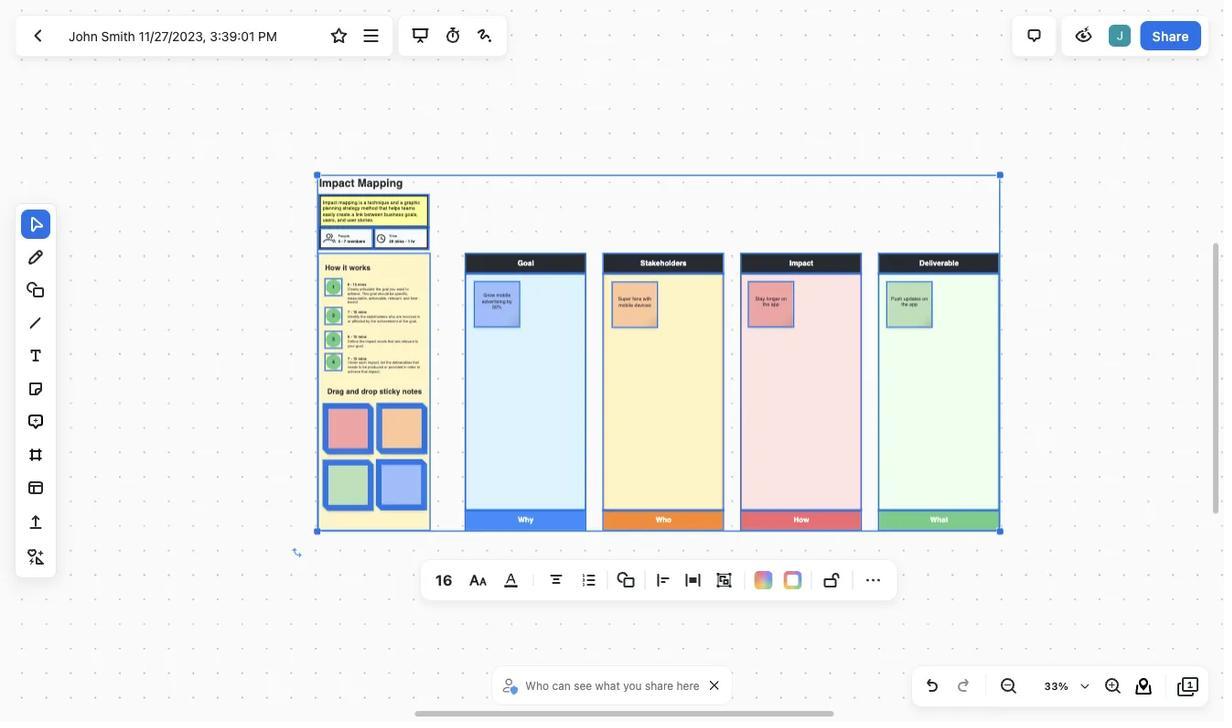 Task type: vqa. For each thing, say whether or not it's contained in the screenshot.
fourth cell from the bottom
no



Task type: describe. For each thing, give the bounding box(es) containing it.
mini map image
[[1133, 676, 1155, 698]]

templates image
[[25, 477, 47, 499]]

16 button
[[428, 566, 460, 595]]

undo image
[[922, 676, 944, 698]]

33 %
[[1045, 681, 1069, 692]]

see
[[574, 679, 592, 692]]

share
[[1153, 28, 1190, 43]]

list image
[[578, 569, 600, 591]]

more image
[[863, 569, 885, 591]]

lock image
[[822, 569, 844, 591]]

16
[[436, 571, 453, 589]]

star this whiteboard image
[[328, 25, 350, 47]]

text align image
[[545, 569, 567, 591]]

can
[[552, 679, 571, 692]]

here
[[677, 679, 700, 692]]

format styles image
[[467, 568, 489, 592]]

timer image
[[442, 25, 464, 47]]

%
[[1059, 681, 1069, 692]]

who can see what you share here
[[526, 679, 700, 692]]

zoom out image
[[998, 676, 1020, 698]]

laser image
[[474, 25, 496, 47]]

what
[[595, 679, 620, 692]]

pages image
[[1178, 676, 1200, 698]]



Task type: locate. For each thing, give the bounding box(es) containing it.
you
[[624, 679, 642, 692]]

upload image
[[25, 512, 47, 534]]

who
[[526, 679, 549, 692]]

text color image
[[500, 569, 522, 591]]

group group
[[710, 566, 739, 595]]

who can see what you share here button
[[500, 672, 705, 699]]

33
[[1045, 681, 1059, 692]]

zoom in image
[[1102, 676, 1124, 698]]

all eyes on me image
[[1073, 25, 1095, 47]]

shape image
[[616, 569, 638, 591]]

fill menu item
[[755, 571, 773, 590]]

share button
[[1141, 21, 1202, 50]]

group image
[[714, 569, 736, 591]]

Document name text field
[[55, 21, 321, 50]]

distribute image
[[682, 569, 704, 591]]

share
[[645, 679, 674, 692]]

present image
[[410, 25, 432, 47]]

comment panel image
[[1024, 25, 1046, 47]]

more tools image
[[25, 546, 47, 568]]

lock element
[[818, 566, 847, 595]]

align image
[[653, 569, 675, 591]]

dashboard image
[[27, 25, 49, 47]]

more options image
[[360, 25, 382, 47]]



